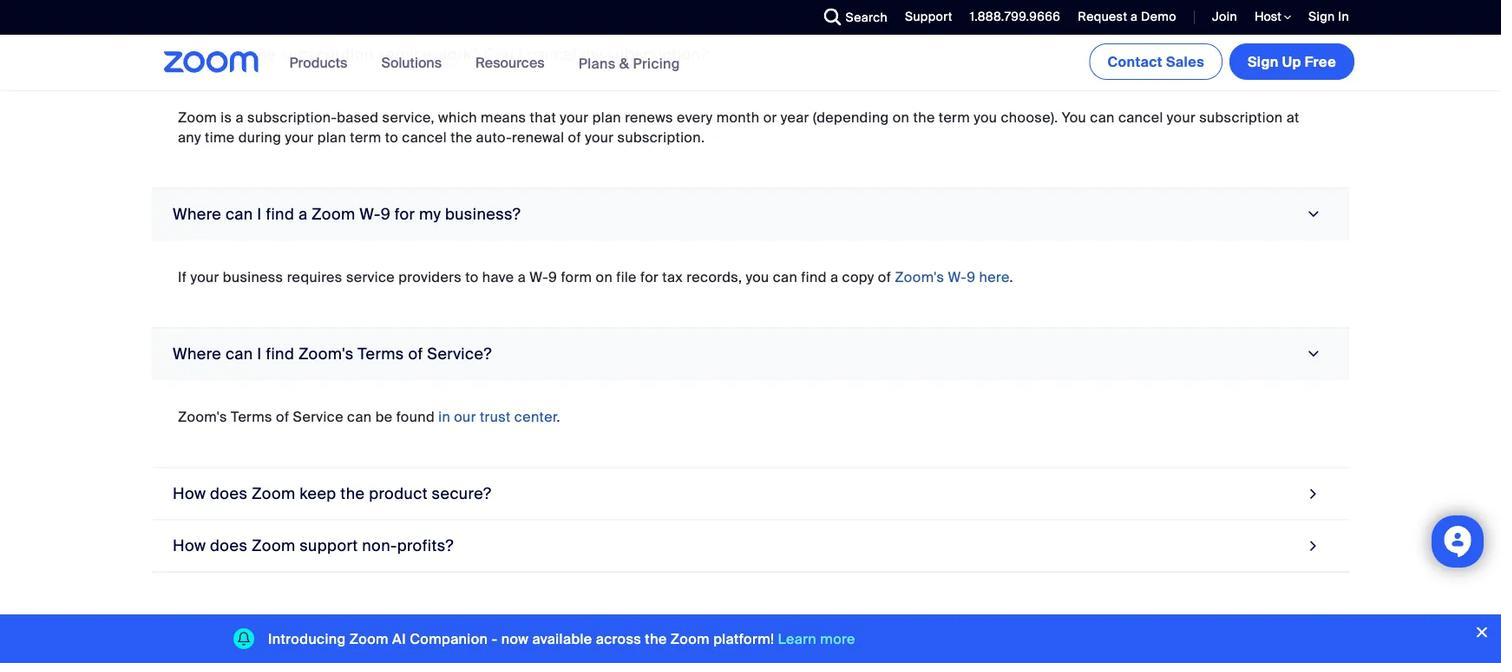 Task type: vqa. For each thing, say whether or not it's contained in the screenshot.
bottommost Sign
yes



Task type: describe. For each thing, give the bounding box(es) containing it.
in
[[438, 407, 451, 426]]

does for how does zoom keep the product secure?
[[210, 484, 248, 504]]

a inside zoom is a subscription-based service, which means that your plan renews every month or year (depending on the term you choose). you can cancel your subscription at any time during your plan term to cancel the auto-renewal of your subscription.
[[236, 108, 244, 126]]

if your business requires service providers to have a w-9 form on file for tax records, you can find a copy of zoom's w-9 here .
[[178, 268, 1014, 286]]

0 horizontal spatial you
[[746, 268, 770, 286]]

right image for how does zoom support non-profits?
[[1306, 534, 1322, 557]]

demo
[[1141, 9, 1177, 25]]

resources
[[476, 53, 545, 72]]

of inside zoom is a subscription-based service, which means that your plan renews every month or year (depending on the term you choose). you can cancel your subscription at any time during your plan term to cancel the auto-renewal of your subscription.
[[568, 128, 582, 146]]

learn
[[778, 630, 817, 648]]

means
[[481, 108, 526, 126]]

sign up free
[[1248, 53, 1337, 71]]

auto-
[[476, 128, 512, 146]]

2 horizontal spatial cancel
[[1119, 108, 1164, 126]]

your right if
[[190, 268, 219, 286]]

of left service
[[276, 407, 289, 426]]

the inside dropdown button
[[252, 44, 276, 64]]

on inside zoom is a subscription-based service, which means that your plan renews every month or year (depending on the term you choose). you can cancel your subscription at any time during your plan term to cancel the auto-renewal of your subscription.
[[893, 108, 910, 126]]

banner containing contact sales
[[143, 35, 1358, 92]]

a left demo
[[1131, 9, 1138, 25]]

where can i find zoom's terms of service?
[[173, 344, 492, 364]]

how does the subscription service work? can i cancel my subscription?
[[173, 44, 709, 64]]

non-
[[362, 536, 397, 556]]

where can i find a zoom w-9 for my business? button
[[152, 189, 1350, 241]]

choose).
[[1001, 108, 1059, 126]]

time
[[205, 128, 235, 146]]

1.888.799.9666
[[970, 9, 1061, 25]]

host button
[[1255, 9, 1292, 25]]

month
[[717, 108, 760, 126]]

can down business
[[226, 344, 253, 364]]

(depending
[[813, 108, 889, 126]]

i for where can i find zoom's terms of service?
[[257, 344, 262, 364]]

file
[[617, 268, 637, 286]]

where can i find a zoom w-9 for my business?
[[173, 204, 521, 224]]

across
[[596, 630, 642, 648]]

resources button
[[476, 35, 553, 90]]

at
[[1287, 108, 1300, 126]]

tax
[[663, 268, 683, 286]]

how does zoom support non-profits?
[[173, 536, 454, 556]]

request
[[1078, 9, 1128, 25]]

work?
[[436, 44, 480, 64]]

trust
[[480, 407, 511, 426]]

where can i find zoom's terms of service? button
[[152, 328, 1350, 380]]

learn more link
[[778, 630, 856, 648]]

products
[[290, 53, 348, 72]]

available
[[532, 630, 592, 648]]

support
[[300, 536, 358, 556]]

service for requires
[[346, 268, 395, 286]]

0 horizontal spatial zoom's
[[178, 407, 227, 426]]

how does zoom support non-profits? button
[[152, 520, 1350, 572]]

product information navigation
[[277, 35, 693, 92]]

or
[[764, 108, 777, 126]]

the down which at the left of page
[[451, 128, 473, 146]]

now
[[501, 630, 529, 648]]

sign in
[[1309, 9, 1350, 25]]

can inside zoom is a subscription-based service, which means that your plan renews every month or year (depending on the term you choose). you can cancel your subscription at any time during your plan term to cancel the auto-renewal of your subscription.
[[1090, 108, 1115, 126]]

where for where can i find zoom's terms of service?
[[173, 344, 222, 364]]

profits?
[[397, 536, 454, 556]]

contact
[[1108, 53, 1163, 71]]

host
[[1255, 9, 1285, 25]]

our
[[454, 407, 476, 426]]

2 horizontal spatial w-
[[948, 268, 967, 286]]

support
[[905, 9, 953, 25]]

have
[[482, 268, 514, 286]]

of right copy
[[878, 268, 892, 286]]

product
[[369, 484, 428, 504]]

your down sales
[[1167, 108, 1196, 126]]

service,
[[382, 108, 435, 126]]

free
[[1305, 53, 1337, 71]]

how for how does the subscription service work? can i cancel my subscription?
[[173, 44, 206, 64]]

that
[[530, 108, 556, 126]]

where for where can i find a zoom w-9 for my business?
[[173, 204, 222, 224]]

2 horizontal spatial zoom's
[[895, 268, 945, 286]]

form
[[561, 268, 592, 286]]

service?
[[427, 344, 492, 364]]

introducing
[[268, 630, 346, 648]]

subscription-
[[247, 108, 337, 126]]

service
[[293, 407, 344, 426]]

sign up free button
[[1230, 43, 1355, 80]]

&
[[619, 54, 630, 72]]

0 horizontal spatial on
[[596, 268, 613, 286]]

zoom left ai
[[350, 630, 389, 648]]

business?
[[445, 204, 521, 224]]

zoom's inside dropdown button
[[298, 344, 354, 364]]

ai
[[392, 630, 406, 648]]

in our trust center link
[[438, 407, 557, 426]]

zoom inside "dropdown button"
[[252, 484, 296, 504]]

how for how does zoom support non-profits?
[[173, 536, 206, 556]]

be
[[376, 407, 393, 426]]

zoom left platform!
[[671, 630, 710, 648]]

records,
[[687, 268, 742, 286]]

join link up meetings navigation
[[1213, 9, 1238, 25]]

found
[[396, 407, 435, 426]]

the right "(depending"
[[914, 108, 935, 126]]

which
[[438, 108, 477, 126]]

you
[[1062, 108, 1087, 126]]

renews
[[625, 108, 673, 126]]

zoom inside dropdown button
[[312, 204, 356, 224]]

request a demo
[[1078, 9, 1177, 25]]

how does zoom keep the product secure?
[[173, 484, 492, 504]]

zoom's terms of service can be found in our trust center .
[[178, 407, 560, 426]]

right image for where can i find zoom's terms of service?
[[1302, 346, 1326, 362]]

subscription inside zoom is a subscription-based service, which means that your plan renews every month or year (depending on the term you choose). you can cancel your subscription at any time during your plan term to cancel the auto-renewal of your subscription.
[[1200, 108, 1283, 126]]

1 vertical spatial terms
[[231, 407, 272, 426]]

here
[[980, 268, 1010, 286]]

how does zoom keep the product secure? button
[[152, 468, 1350, 520]]

service for subscription
[[378, 44, 432, 64]]

renewal
[[512, 128, 565, 146]]

requires
[[287, 268, 343, 286]]



Task type: locate. For each thing, give the bounding box(es) containing it.
1 vertical spatial plan
[[318, 128, 346, 146]]

your right that
[[560, 108, 589, 126]]

0 vertical spatial service
[[378, 44, 432, 64]]

zoom logo image
[[164, 51, 259, 73]]

.
[[1010, 268, 1014, 286], [557, 407, 560, 426]]

every
[[677, 108, 713, 126]]

2 where from the top
[[173, 344, 222, 364]]

pricing
[[633, 54, 680, 72]]

does inside dropdown button
[[210, 44, 248, 64]]

search button
[[811, 0, 892, 35]]

your right renewal
[[585, 128, 614, 146]]

right image for how does zoom keep the product secure?
[[1306, 482, 1322, 505]]

1 horizontal spatial .
[[1010, 268, 1014, 286]]

1 horizontal spatial terms
[[358, 344, 404, 364]]

1 vertical spatial term
[[350, 128, 381, 146]]

service inside dropdown button
[[378, 44, 432, 64]]

for up "providers"
[[395, 204, 415, 224]]

0 horizontal spatial sign
[[1248, 53, 1279, 71]]

0 vertical spatial for
[[395, 204, 415, 224]]

0 vertical spatial sign
[[1309, 9, 1335, 25]]

main content containing how does the subscription service work? can i cancel my subscription?
[[0, 0, 1502, 659]]

on
[[893, 108, 910, 126], [596, 268, 613, 286]]

0 vertical spatial .
[[1010, 268, 1014, 286]]

a inside dropdown button
[[298, 204, 308, 224]]

w-
[[360, 204, 381, 224], [530, 268, 549, 286], [948, 268, 967, 286]]

i inside dropdown button
[[518, 44, 523, 64]]

terms up be
[[358, 344, 404, 364]]

0 horizontal spatial subscription
[[280, 44, 374, 64]]

find left copy
[[801, 268, 827, 286]]

1 vertical spatial to
[[465, 268, 479, 286]]

tab list containing how does the subscription service work? can i cancel my subscription?
[[152, 0, 1350, 572]]

does for how does zoom support non-profits?
[[210, 536, 248, 556]]

does inside "dropdown button"
[[210, 484, 248, 504]]

sign for sign in
[[1309, 9, 1335, 25]]

plans
[[579, 54, 616, 72]]

subscription inside dropdown button
[[280, 44, 374, 64]]

1 right image from the top
[[1302, 206, 1326, 222]]

cancel down contact
[[1119, 108, 1164, 126]]

0 horizontal spatial cancel
[[402, 128, 447, 146]]

1 horizontal spatial for
[[641, 268, 659, 286]]

can up business
[[226, 204, 253, 224]]

join link left host
[[1199, 0, 1242, 35]]

how inside dropdown button
[[173, 536, 206, 556]]

zoom inside dropdown button
[[252, 536, 296, 556]]

subscription.
[[618, 128, 705, 146]]

for right the file at the top left of the page
[[641, 268, 659, 286]]

where up if
[[173, 204, 222, 224]]

1 horizontal spatial subscription
[[1200, 108, 1283, 126]]

banner
[[143, 35, 1358, 92]]

terms inside where can i find zoom's terms of service? dropdown button
[[358, 344, 404, 364]]

0 vertical spatial subscription
[[280, 44, 374, 64]]

you right records,
[[746, 268, 770, 286]]

1.888.799.9666 button
[[957, 0, 1065, 35], [970, 9, 1061, 25]]

0 horizontal spatial terms
[[231, 407, 272, 426]]

2 right image from the top
[[1302, 346, 1326, 362]]

1 horizontal spatial plan
[[592, 108, 621, 126]]

1 vertical spatial sign
[[1248, 53, 1279, 71]]

zoom left support
[[252, 536, 296, 556]]

1 vertical spatial my
[[419, 204, 441, 224]]

2 vertical spatial cancel
[[402, 128, 447, 146]]

0 vertical spatial does
[[210, 44, 248, 64]]

i down business
[[257, 344, 262, 364]]

the right across
[[645, 630, 667, 648]]

zoom up requires
[[312, 204, 356, 224]]

you inside zoom is a subscription-based service, which means that your plan renews every month or year (depending on the term you choose). you can cancel your subscription at any time during your plan term to cancel the auto-renewal of your subscription.
[[974, 108, 998, 126]]

contact sales link
[[1090, 43, 1223, 80]]

my left "&"
[[581, 44, 603, 64]]

0 vertical spatial you
[[974, 108, 998, 126]]

1 does from the top
[[210, 44, 248, 64]]

2 horizontal spatial 9
[[967, 268, 976, 286]]

1 horizontal spatial cancel
[[527, 44, 577, 64]]

2 vertical spatial how
[[173, 536, 206, 556]]

1 horizontal spatial term
[[939, 108, 970, 126]]

terms left service
[[231, 407, 272, 426]]

business
[[223, 268, 283, 286]]

to down the service,
[[385, 128, 399, 146]]

3 how from the top
[[173, 536, 206, 556]]

my for subscription?
[[581, 44, 603, 64]]

1 horizontal spatial you
[[974, 108, 998, 126]]

1 horizontal spatial to
[[465, 268, 479, 286]]

2 vertical spatial find
[[266, 344, 294, 364]]

1 vertical spatial you
[[746, 268, 770, 286]]

2 does from the top
[[210, 484, 248, 504]]

right image
[[1306, 482, 1322, 505], [1306, 534, 1322, 557]]

1 vertical spatial .
[[557, 407, 560, 426]]

1 vertical spatial on
[[596, 268, 613, 286]]

subscription up based
[[280, 44, 374, 64]]

cancel left plans
[[527, 44, 577, 64]]

year
[[781, 108, 810, 126]]

i up business
[[257, 204, 262, 224]]

based
[[337, 108, 379, 126]]

zoom up any
[[178, 108, 217, 126]]

2 right image from the top
[[1306, 534, 1322, 557]]

sign left 'in'
[[1309, 9, 1335, 25]]

0 horizontal spatial my
[[419, 204, 441, 224]]

find up service
[[266, 344, 294, 364]]

1 horizontal spatial 9
[[549, 268, 557, 286]]

1 vertical spatial for
[[641, 268, 659, 286]]

you left choose).
[[974, 108, 998, 126]]

tab list
[[152, 0, 1350, 572]]

1 vertical spatial right image
[[1302, 346, 1326, 362]]

zoom is a subscription-based service, which means that your plan renews every month or year (depending on the term you choose). you can cancel your subscription at any time during your plan term to cancel the auto-renewal of your subscription.
[[178, 108, 1300, 146]]

during
[[238, 128, 281, 146]]

solutions button
[[381, 35, 450, 90]]

providers
[[399, 268, 462, 286]]

to inside zoom is a subscription-based service, which means that your plan renews every month or year (depending on the term you choose). you can cancel your subscription at any time during your plan term to cancel the auto-renewal of your subscription.
[[385, 128, 399, 146]]

right image for where can i find a zoom w-9 for my business?
[[1302, 206, 1326, 222]]

0 vertical spatial on
[[893, 108, 910, 126]]

right image inside how does zoom support non-profits? dropdown button
[[1306, 534, 1322, 557]]

sign in link
[[1296, 0, 1358, 35], [1309, 9, 1350, 25]]

for inside dropdown button
[[395, 204, 415, 224]]

platform!
[[714, 630, 775, 648]]

sign inside button
[[1248, 53, 1279, 71]]

does
[[210, 44, 248, 64], [210, 484, 248, 504], [210, 536, 248, 556]]

1 vertical spatial i
[[257, 204, 262, 224]]

0 vertical spatial where
[[173, 204, 222, 224]]

your
[[560, 108, 589, 126], [1167, 108, 1196, 126], [285, 128, 314, 146], [585, 128, 614, 146], [190, 268, 219, 286]]

the left products
[[252, 44, 276, 64]]

of
[[568, 128, 582, 146], [878, 268, 892, 286], [408, 344, 423, 364], [276, 407, 289, 426]]

search
[[846, 9, 888, 25]]

how inside dropdown button
[[173, 44, 206, 64]]

you
[[974, 108, 998, 126], [746, 268, 770, 286]]

0 vertical spatial i
[[518, 44, 523, 64]]

my inside dropdown button
[[581, 44, 603, 64]]

0 vertical spatial cancel
[[527, 44, 577, 64]]

2 vertical spatial does
[[210, 536, 248, 556]]

right image inside the where can i find a zoom w-9 for my business? dropdown button
[[1302, 206, 1326, 222]]

1 how from the top
[[173, 44, 206, 64]]

contact sales
[[1108, 53, 1205, 71]]

how for how does zoom keep the product secure?
[[173, 484, 206, 504]]

9
[[381, 204, 391, 224], [549, 268, 557, 286], [967, 268, 976, 286]]

cancel
[[527, 44, 577, 64], [1119, 108, 1164, 126], [402, 128, 447, 146]]

1 vertical spatial zoom's
[[298, 344, 354, 364]]

find
[[266, 204, 294, 224], [801, 268, 827, 286], [266, 344, 294, 364]]

where down if
[[173, 344, 222, 364]]

1 vertical spatial how
[[173, 484, 206, 504]]

support link
[[892, 0, 957, 35], [905, 9, 953, 25]]

to left have
[[465, 268, 479, 286]]

introducing zoom ai companion - now available across the zoom platform! learn more
[[268, 630, 856, 648]]

0 vertical spatial my
[[581, 44, 603, 64]]

1 vertical spatial subscription
[[1200, 108, 1283, 126]]

a right have
[[518, 268, 526, 286]]

right image inside where can i find zoom's terms of service? dropdown button
[[1302, 346, 1326, 362]]

can left be
[[347, 407, 372, 426]]

the right keep at the bottom of the page
[[341, 484, 365, 504]]

1 vertical spatial cancel
[[1119, 108, 1164, 126]]

1 horizontal spatial zoom's
[[298, 344, 354, 364]]

plans & pricing link
[[579, 54, 680, 72], [579, 54, 680, 72]]

copy
[[842, 268, 875, 286]]

in
[[1339, 9, 1350, 25]]

1 horizontal spatial my
[[581, 44, 603, 64]]

center
[[515, 407, 557, 426]]

0 vertical spatial term
[[939, 108, 970, 126]]

sign left up
[[1248, 53, 1279, 71]]

of left service?
[[408, 344, 423, 364]]

0 horizontal spatial 9
[[381, 204, 391, 224]]

subscription?
[[607, 44, 709, 64]]

the inside "dropdown button"
[[341, 484, 365, 504]]

-
[[492, 630, 498, 648]]

term down based
[[350, 128, 381, 146]]

plan left renews
[[592, 108, 621, 126]]

w- inside the where can i find a zoom w-9 for my business? dropdown button
[[360, 204, 381, 224]]

1 vertical spatial where
[[173, 344, 222, 364]]

plans & pricing
[[579, 54, 680, 72]]

a right "is"
[[236, 108, 244, 126]]

a up requires
[[298, 204, 308, 224]]

companion
[[410, 630, 488, 648]]

of right renewal
[[568, 128, 582, 146]]

i for where can i find a zoom w-9 for my business?
[[257, 204, 262, 224]]

on left the file at the top left of the page
[[596, 268, 613, 286]]

on right "(depending"
[[893, 108, 910, 126]]

0 vertical spatial to
[[385, 128, 399, 146]]

9 inside the where can i find a zoom w-9 for my business? dropdown button
[[381, 204, 391, 224]]

join
[[1213, 9, 1238, 25]]

meetings navigation
[[1086, 35, 1358, 83]]

how
[[173, 44, 206, 64], [173, 484, 206, 504], [173, 536, 206, 556]]

0 vertical spatial terms
[[358, 344, 404, 364]]

0 horizontal spatial .
[[557, 407, 560, 426]]

right image inside how does zoom keep the product secure? "dropdown button"
[[1306, 482, 1322, 505]]

0 vertical spatial zoom's
[[895, 268, 945, 286]]

can right you
[[1090, 108, 1115, 126]]

secure?
[[432, 484, 492, 504]]

zoom inside zoom is a subscription-based service, which means that your plan renews every month or year (depending on the term you choose). you can cancel your subscription at any time during your plan term to cancel the auto-renewal of your subscription.
[[178, 108, 217, 126]]

find up business
[[266, 204, 294, 224]]

products button
[[290, 35, 355, 90]]

0 vertical spatial how
[[173, 44, 206, 64]]

to
[[385, 128, 399, 146], [465, 268, 479, 286]]

i right can on the top of the page
[[518, 44, 523, 64]]

sales
[[1167, 53, 1205, 71]]

a left copy
[[831, 268, 839, 286]]

find for service?
[[266, 344, 294, 364]]

2 vertical spatial zoom's
[[178, 407, 227, 426]]

0 horizontal spatial plan
[[318, 128, 346, 146]]

1 horizontal spatial sign
[[1309, 9, 1335, 25]]

is
[[221, 108, 232, 126]]

1 vertical spatial right image
[[1306, 534, 1322, 557]]

0 vertical spatial find
[[266, 204, 294, 224]]

3 does from the top
[[210, 536, 248, 556]]

0 horizontal spatial for
[[395, 204, 415, 224]]

does for how does the subscription service work? can i cancel my subscription?
[[210, 44, 248, 64]]

0 vertical spatial plan
[[592, 108, 621, 126]]

sign
[[1309, 9, 1335, 25], [1248, 53, 1279, 71]]

1 horizontal spatial on
[[893, 108, 910, 126]]

right image
[[1302, 206, 1326, 222], [1302, 346, 1326, 362]]

1 vertical spatial does
[[210, 484, 248, 504]]

cancel inside dropdown button
[[527, 44, 577, 64]]

1 vertical spatial service
[[346, 268, 395, 286]]

service right requires
[[346, 268, 395, 286]]

terms
[[358, 344, 404, 364], [231, 407, 272, 426]]

your down subscription-
[[285, 128, 314, 146]]

cancel down the service,
[[402, 128, 447, 146]]

0 vertical spatial right image
[[1302, 206, 1326, 222]]

0 horizontal spatial to
[[385, 128, 399, 146]]

can
[[1090, 108, 1115, 126], [226, 204, 253, 224], [773, 268, 798, 286], [226, 344, 253, 364], [347, 407, 372, 426]]

how does the subscription service work? can i cancel my subscription? button
[[152, 29, 1350, 81]]

more
[[820, 630, 856, 648]]

does inside dropdown button
[[210, 536, 248, 556]]

up
[[1283, 53, 1302, 71]]

0 vertical spatial right image
[[1306, 482, 1322, 505]]

term left choose).
[[939, 108, 970, 126]]

subscription left at
[[1200, 108, 1283, 126]]

keep
[[300, 484, 336, 504]]

0 horizontal spatial w-
[[360, 204, 381, 224]]

can right records,
[[773, 268, 798, 286]]

zoom
[[178, 108, 217, 126], [312, 204, 356, 224], [252, 484, 296, 504], [252, 536, 296, 556], [350, 630, 389, 648], [671, 630, 710, 648]]

find for 9
[[266, 204, 294, 224]]

zoom left keep at the bottom of the page
[[252, 484, 296, 504]]

if
[[178, 268, 187, 286]]

my left business?
[[419, 204, 441, 224]]

1 vertical spatial find
[[801, 268, 827, 286]]

service left work?
[[378, 44, 432, 64]]

my inside dropdown button
[[419, 204, 441, 224]]

1 where from the top
[[173, 204, 222, 224]]

can
[[484, 44, 514, 64]]

2 vertical spatial i
[[257, 344, 262, 364]]

my for business?
[[419, 204, 441, 224]]

service
[[378, 44, 432, 64], [346, 268, 395, 286]]

0 horizontal spatial term
[[350, 128, 381, 146]]

2 how from the top
[[173, 484, 206, 504]]

subscription
[[280, 44, 374, 64], [1200, 108, 1283, 126]]

main content
[[0, 0, 1502, 659]]

how inside "dropdown button"
[[173, 484, 206, 504]]

a
[[1131, 9, 1138, 25], [236, 108, 244, 126], [298, 204, 308, 224], [518, 268, 526, 286], [831, 268, 839, 286]]

1 right image from the top
[[1306, 482, 1322, 505]]

sign for sign up free
[[1248, 53, 1279, 71]]

join link
[[1199, 0, 1242, 35], [1213, 9, 1238, 25]]

of inside dropdown button
[[408, 344, 423, 364]]

1 horizontal spatial w-
[[530, 268, 549, 286]]

plan down based
[[318, 128, 346, 146]]



